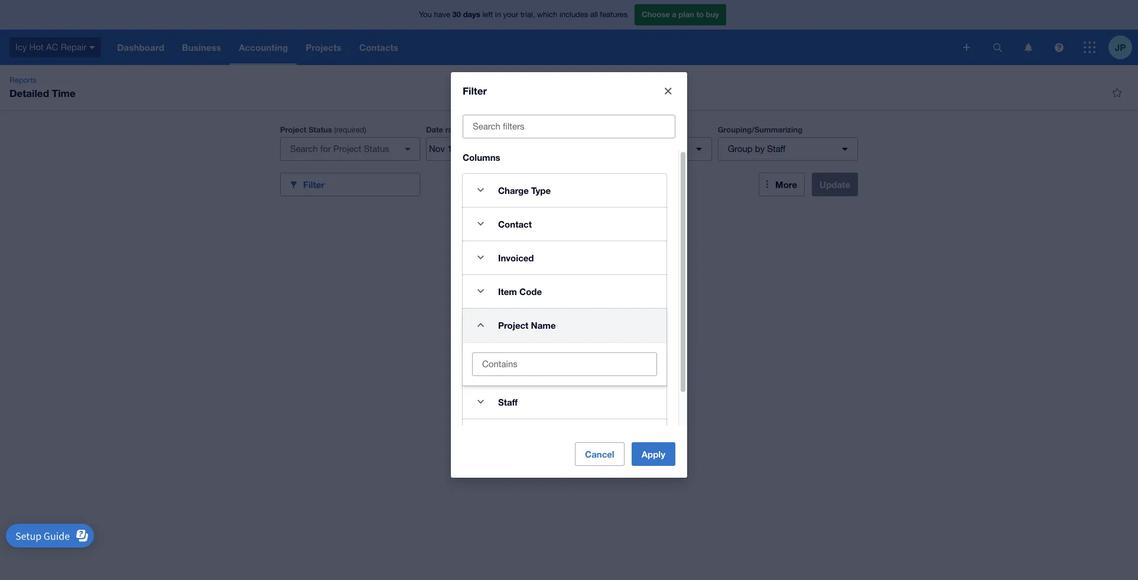 Task type: vqa. For each thing, say whether or not it's contained in the screenshot.
leftmost svg icon
yes



Task type: locate. For each thing, give the bounding box(es) containing it.
reports
[[9, 76, 37, 85]]

expand image
[[469, 212, 493, 236], [469, 246, 493, 269], [469, 279, 493, 303]]

cancel
[[585, 449, 615, 460]]

1 expand image from the top
[[469, 212, 493, 236]]

you have 30 days left in your trial, which includes all features
[[419, 10, 628, 19]]

project name
[[498, 320, 556, 330]]

date range this month
[[426, 125, 509, 134]]

jp button
[[1109, 30, 1139, 65]]

navigation
[[108, 30, 956, 65]]

in
[[495, 10, 501, 19]]

0 horizontal spatial svg image
[[994, 43, 1003, 52]]

charge
[[498, 185, 529, 195]]

hot
[[29, 42, 44, 52]]

month
[[487, 125, 509, 134]]

svg image
[[1084, 41, 1096, 53], [994, 43, 1003, 52], [1025, 43, 1033, 52]]

Select start date field
[[427, 138, 484, 160]]

expand image
[[469, 178, 493, 202], [469, 390, 493, 414]]

expand image left contact
[[469, 212, 493, 236]]

1 vertical spatial staff
[[498, 396, 518, 407]]

1 horizontal spatial staff
[[768, 144, 786, 154]]

2 expand image from the top
[[469, 390, 493, 414]]

1 vertical spatial project
[[498, 320, 529, 330]]

1 expand image from the top
[[469, 178, 493, 202]]

0 horizontal spatial svg image
[[89, 46, 95, 49]]

which
[[538, 10, 558, 19]]

expand image left invoiced
[[469, 246, 493, 269]]

expand image left item
[[469, 279, 493, 303]]

filter up the this
[[463, 84, 487, 97]]

1 horizontal spatial svg image
[[964, 44, 971, 51]]

filter down status
[[303, 179, 325, 190]]

icy
[[15, 42, 27, 52]]

Search filters field
[[464, 115, 675, 137]]

1 horizontal spatial filter
[[463, 84, 487, 97]]

2 vertical spatial expand image
[[469, 279, 493, 303]]

ac
[[46, 42, 58, 52]]

0 vertical spatial filter
[[463, 84, 487, 97]]

staff
[[768, 144, 786, 154], [498, 396, 518, 407]]

project inside filter dialog
[[498, 320, 529, 330]]

jp banner
[[0, 0, 1139, 65]]

svg image inside icy hot ac repair popup button
[[89, 46, 95, 49]]

days
[[463, 10, 481, 19]]

0 horizontal spatial project
[[280, 125, 307, 134]]

icy hot ac repair button
[[0, 30, 108, 65]]

0 vertical spatial expand image
[[469, 178, 493, 202]]

cancel button
[[575, 442, 625, 466]]

reports detailed time
[[9, 76, 76, 99]]

svg image
[[1055, 43, 1064, 52], [964, 44, 971, 51], [89, 46, 95, 49]]

1 vertical spatial expand image
[[469, 390, 493, 414]]

0 vertical spatial staff
[[768, 144, 786, 154]]

2 expand image from the top
[[469, 246, 493, 269]]

2 horizontal spatial svg image
[[1084, 41, 1096, 53]]

staff inside popup button
[[768, 144, 786, 154]]

2 horizontal spatial svg image
[[1055, 43, 1064, 52]]

1 horizontal spatial project
[[498, 320, 529, 330]]

0 horizontal spatial staff
[[498, 396, 518, 407]]

your
[[504, 10, 519, 19]]

0 horizontal spatial filter
[[303, 179, 325, 190]]

code
[[520, 286, 542, 297]]

3 expand image from the top
[[469, 279, 493, 303]]

1 vertical spatial expand image
[[469, 246, 493, 269]]

1 horizontal spatial svg image
[[1025, 43, 1033, 52]]

plan
[[679, 10, 695, 19]]

project
[[280, 125, 307, 134], [498, 320, 529, 330]]

name
[[531, 320, 556, 330]]

project left status
[[280, 125, 307, 134]]

0 vertical spatial project
[[280, 125, 307, 134]]

Select end date field
[[485, 138, 543, 160]]

a
[[672, 10, 677, 19]]

includes
[[560, 10, 589, 19]]

filter
[[463, 84, 487, 97], [303, 179, 325, 190]]

30
[[453, 10, 461, 19]]

group
[[728, 144, 753, 154]]

update
[[820, 179, 851, 190]]

columns
[[463, 152, 501, 162]]

project left name
[[498, 320, 529, 330]]

required
[[336, 125, 365, 134]]

charge type
[[498, 185, 551, 195]]

buy
[[706, 10, 720, 19]]

1 vertical spatial filter
[[303, 179, 325, 190]]

expand image for charge type
[[469, 178, 493, 202]]

0 vertical spatial expand image
[[469, 212, 493, 236]]

item
[[498, 286, 517, 297]]

invoiced
[[498, 252, 534, 263]]



Task type: describe. For each thing, give the bounding box(es) containing it.
contact
[[498, 218, 532, 229]]

item code
[[498, 286, 542, 297]]

group by staff button
[[718, 137, 858, 161]]

type
[[532, 185, 551, 195]]

more
[[776, 179, 798, 190]]

navigation inside the jp banner
[[108, 30, 956, 65]]

reports link
[[5, 75, 41, 86]]

staff inside filter dialog
[[498, 396, 518, 407]]

apply
[[642, 449, 666, 460]]

close image
[[657, 79, 681, 103]]

icy hot ac repair
[[15, 42, 86, 52]]

jp
[[1116, 42, 1127, 52]]

status
[[309, 125, 332, 134]]

collapse image
[[469, 313, 493, 337]]

)
[[365, 125, 367, 134]]

all
[[591, 10, 598, 19]]

update button
[[812, 173, 859, 196]]

filter button
[[280, 173, 420, 196]]

detailed
[[9, 87, 49, 99]]

project for project status ( required )
[[280, 125, 307, 134]]

more button
[[759, 173, 805, 196]]

project for project name
[[498, 320, 529, 330]]

date
[[426, 125, 444, 134]]

filter inside dialog
[[463, 84, 487, 97]]

Contains field
[[473, 353, 657, 375]]

features
[[600, 10, 628, 19]]

choose a plan to buy
[[642, 10, 720, 19]]

this
[[471, 125, 485, 134]]

time
[[52, 87, 76, 99]]

project status ( required )
[[280, 125, 367, 134]]

left
[[483, 10, 493, 19]]

to
[[697, 10, 704, 19]]

have
[[434, 10, 451, 19]]

expand image for staff
[[469, 390, 493, 414]]

filter inside button
[[303, 179, 325, 190]]

choose
[[642, 10, 670, 19]]

expand image for invoiced
[[469, 246, 493, 269]]

grouping/summarizing
[[718, 125, 803, 134]]

apply button
[[632, 442, 676, 466]]

filter dialog
[[451, 72, 688, 478]]

trial,
[[521, 10, 535, 19]]

by
[[756, 144, 765, 154]]

expand image for item code
[[469, 279, 493, 303]]

group by staff
[[728, 144, 786, 154]]

expand image for contact
[[469, 212, 493, 236]]

range
[[446, 125, 467, 134]]

(
[[334, 125, 336, 134]]

you
[[419, 10, 432, 19]]

repair
[[61, 42, 86, 52]]



